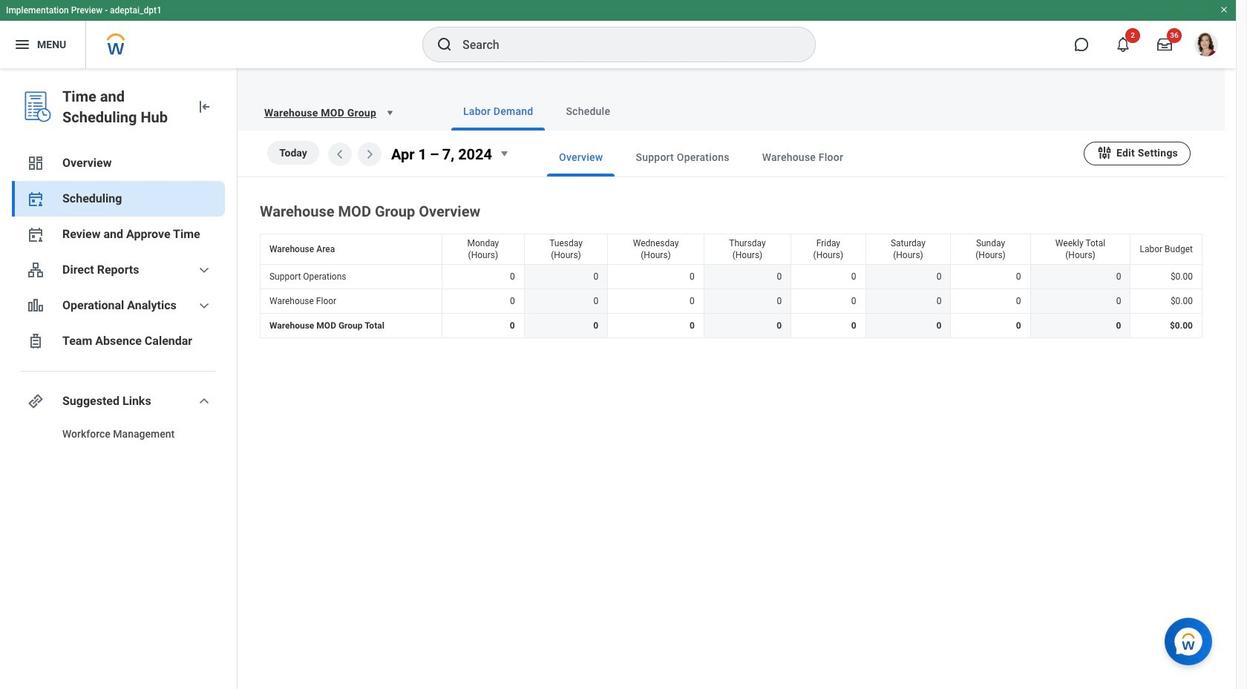 Task type: describe. For each thing, give the bounding box(es) containing it.
search image
[[436, 36, 454, 53]]

transformation import image
[[195, 98, 213, 116]]

profile logan mcneil image
[[1195, 33, 1219, 59]]

chevron left small image
[[331, 145, 349, 163]]

chevron down small image
[[195, 297, 213, 315]]

navigation pane region
[[0, 68, 238, 690]]

justify image
[[13, 36, 31, 53]]

configure image
[[1097, 144, 1113, 161]]

time and scheduling hub element
[[62, 86, 183, 128]]

0 vertical spatial tab list
[[422, 92, 1207, 131]]

Search Workday  search field
[[463, 28, 785, 61]]

0 horizontal spatial caret down small image
[[382, 105, 397, 120]]

1 vertical spatial tab list
[[518, 138, 1084, 177]]

notifications large image
[[1116, 37, 1131, 52]]



Task type: vqa. For each thing, say whether or not it's contained in the screenshot.
tab panel
yes



Task type: locate. For each thing, give the bounding box(es) containing it.
tab list
[[422, 92, 1207, 131], [518, 138, 1084, 177]]

calendar user solid image
[[27, 190, 45, 208], [27, 226, 45, 244]]

2 chevron down small image from the top
[[195, 393, 213, 411]]

1 vertical spatial chevron down small image
[[195, 393, 213, 411]]

chevron down small image for view team image
[[195, 261, 213, 279]]

banner
[[0, 0, 1236, 68]]

chevron down small image
[[195, 261, 213, 279], [195, 393, 213, 411]]

tab panel
[[238, 131, 1225, 342]]

chevron right small image
[[361, 145, 379, 163]]

calendar user solid image up view team image
[[27, 226, 45, 244]]

inbox large image
[[1158, 37, 1173, 52]]

1 chevron down small image from the top
[[195, 261, 213, 279]]

1 calendar user solid image from the top
[[27, 190, 45, 208]]

2 calendar user solid image from the top
[[27, 226, 45, 244]]

0 vertical spatial caret down small image
[[382, 105, 397, 120]]

link image
[[27, 393, 45, 411]]

chart image
[[27, 297, 45, 315]]

caret down small image
[[382, 105, 397, 120], [495, 145, 513, 163]]

0 vertical spatial chevron down small image
[[195, 261, 213, 279]]

calendar user solid image down dashboard icon
[[27, 190, 45, 208]]

0 vertical spatial calendar user solid image
[[27, 190, 45, 208]]

1 vertical spatial calendar user solid image
[[27, 226, 45, 244]]

1 horizontal spatial caret down small image
[[495, 145, 513, 163]]

close environment banner image
[[1220, 5, 1229, 14]]

chevron down small image for link image
[[195, 393, 213, 411]]

task timeoff image
[[27, 333, 45, 350]]

1 vertical spatial caret down small image
[[495, 145, 513, 163]]

view team image
[[27, 261, 45, 279]]

dashboard image
[[27, 154, 45, 172]]



